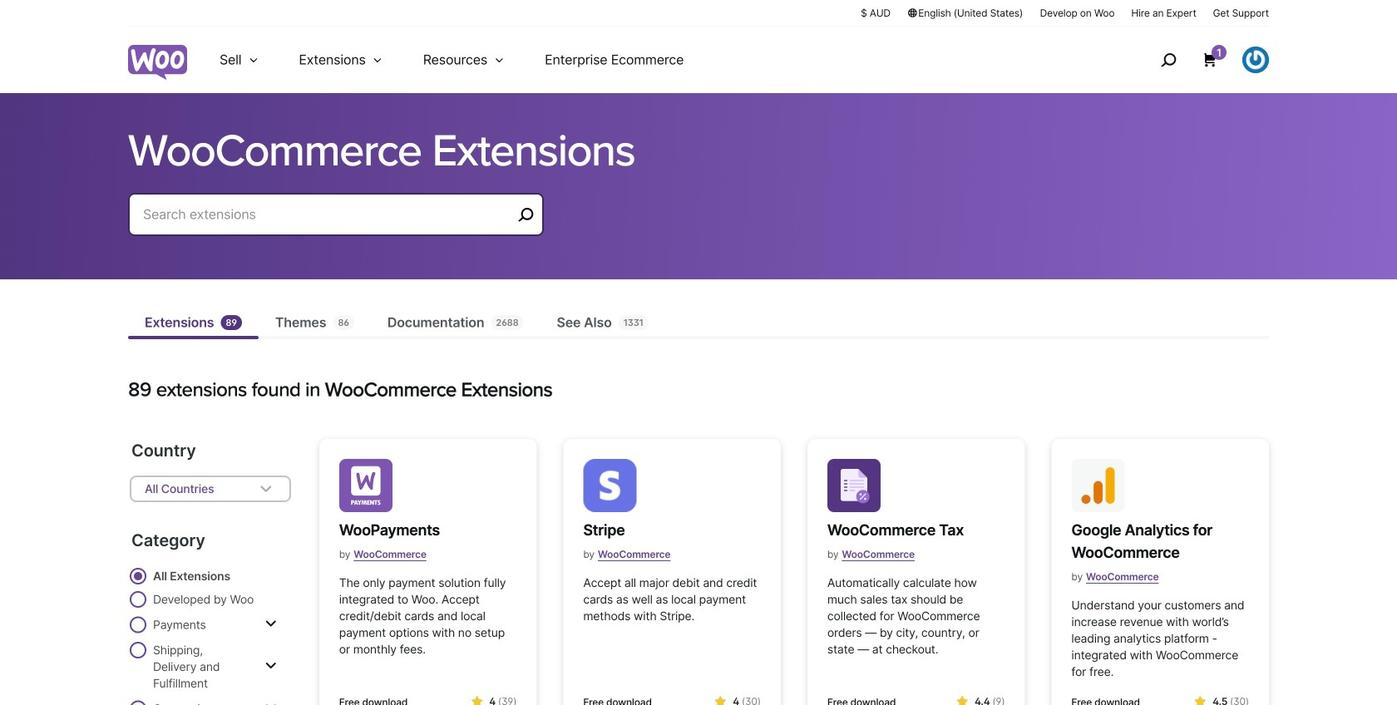 Task type: locate. For each thing, give the bounding box(es) containing it.
angle down image
[[256, 479, 276, 499]]

show subcategories image
[[265, 618, 277, 631], [265, 660, 277, 673], [265, 702, 277, 706]]

1 show subcategories image from the top
[[265, 618, 277, 631]]

2 vertical spatial show subcategories image
[[265, 702, 277, 706]]

Search extensions search field
[[143, 203, 513, 226]]

0 vertical spatial show subcategories image
[[265, 618, 277, 631]]

open account menu image
[[1243, 47, 1270, 73]]

search image
[[1156, 47, 1182, 73]]

service navigation menu element
[[1126, 33, 1270, 87]]

None search field
[[128, 193, 544, 256]]

1 vertical spatial show subcategories image
[[265, 660, 277, 673]]



Task type: describe. For each thing, give the bounding box(es) containing it.
2 show subcategories image from the top
[[265, 660, 277, 673]]

3 show subcategories image from the top
[[265, 702, 277, 706]]

Filter countries field
[[130, 476, 291, 503]]



Task type: vqa. For each thing, say whether or not it's contained in the screenshot.
Search image
yes



